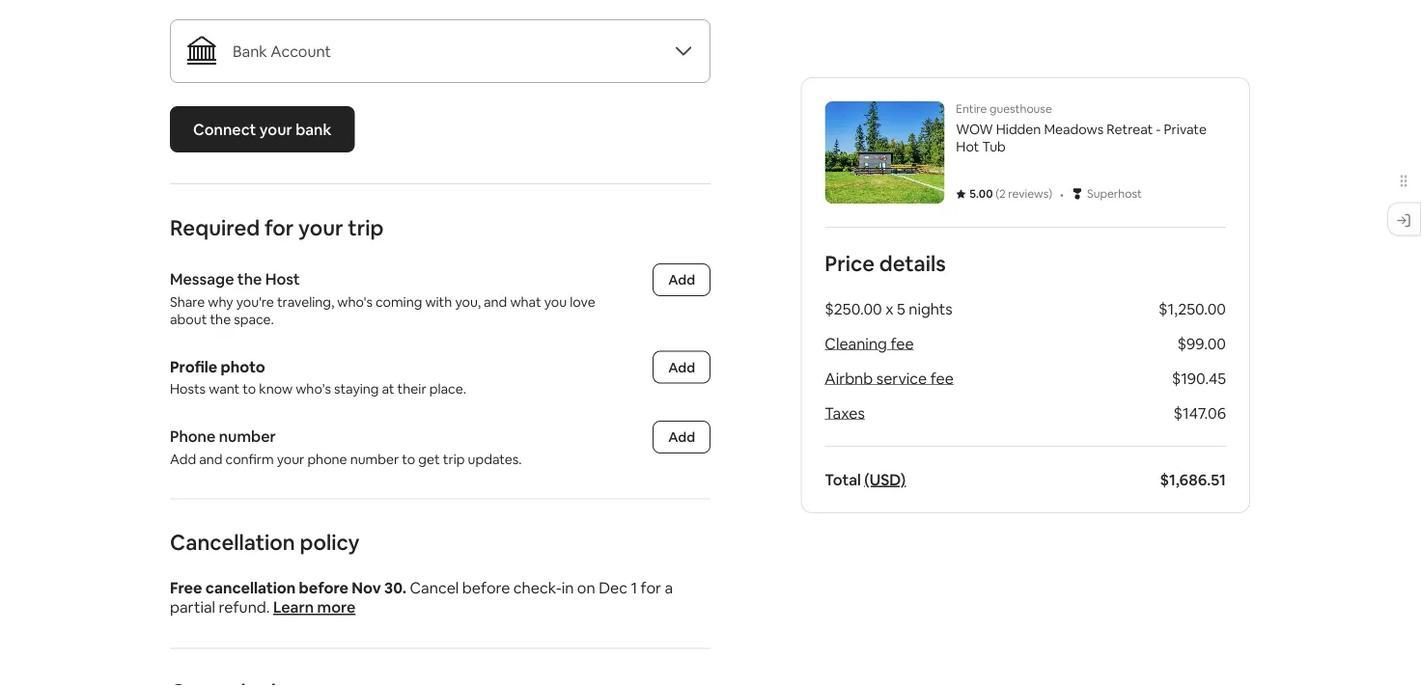 Task type: locate. For each thing, give the bounding box(es) containing it.
nights
[[909, 299, 953, 319]]

2 vertical spatial your
[[277, 450, 304, 468]]

share
[[170, 293, 205, 310]]

0 vertical spatial for
[[264, 214, 294, 241]]

and inside message the host share why you're traveling, who's coming with you, and what you love about the space.
[[484, 293, 507, 310]]

what
[[510, 293, 541, 310]]

number
[[219, 427, 276, 447], [350, 450, 399, 468]]

tub
[[982, 138, 1006, 155]]

meadows
[[1044, 121, 1104, 138]]

cancellation policy
[[170, 529, 360, 557]]

total (usd)
[[825, 470, 906, 489]]

photo
[[221, 357, 265, 377]]

message the host share why you're traveling, who's coming with you, and what you love about the space.
[[170, 269, 598, 328]]

for up the host
[[264, 214, 294, 241]]

1 vertical spatial add button
[[653, 351, 711, 384]]

2 before from the left
[[462, 578, 510, 598]]

airbnb
[[825, 368, 873, 388]]

superhost
[[1087, 186, 1142, 201]]

0 horizontal spatial number
[[219, 427, 276, 447]]

)
[[1049, 186, 1052, 201]]

and down phone
[[199, 450, 223, 468]]

more
[[317, 598, 355, 617]]

(
[[995, 186, 999, 201]]

add for profile photo
[[668, 359, 695, 376]]

the
[[237, 269, 262, 289], [210, 310, 231, 328]]

your
[[260, 119, 292, 139], [298, 214, 343, 241], [277, 450, 304, 468]]

0 horizontal spatial trip
[[348, 214, 384, 241]]

1 horizontal spatial for
[[641, 578, 661, 598]]

bank account
[[233, 41, 331, 61]]

0 vertical spatial add button
[[653, 264, 711, 296]]

required
[[170, 214, 260, 241]]

1
[[631, 578, 637, 598]]

your inside phone number add and confirm your phone number to get trip updates.
[[277, 450, 304, 468]]

and inside phone number add and confirm your phone number to get trip updates.
[[199, 450, 223, 468]]

1 vertical spatial to
[[402, 450, 415, 468]]

1 vertical spatial for
[[641, 578, 661, 598]]

number right phone
[[350, 450, 399, 468]]

0 horizontal spatial the
[[210, 310, 231, 328]]

fee
[[890, 334, 914, 353], [930, 368, 954, 388]]

phone
[[170, 427, 216, 447]]

your inside button
[[260, 119, 292, 139]]

2 vertical spatial add button
[[653, 421, 711, 454]]

who's
[[296, 380, 331, 398]]

1 vertical spatial your
[[298, 214, 343, 241]]

0 vertical spatial your
[[260, 119, 292, 139]]

0 vertical spatial the
[[237, 269, 262, 289]]

1 horizontal spatial and
[[484, 293, 507, 310]]

in
[[562, 578, 574, 598]]

0 vertical spatial fee
[[890, 334, 914, 353]]

price
[[825, 250, 875, 277]]

and
[[484, 293, 507, 310], [199, 450, 223, 468]]

2 add button from the top
[[653, 351, 711, 384]]

trip
[[348, 214, 384, 241], [443, 450, 465, 468]]

on
[[577, 578, 595, 598]]

trip right the get
[[443, 450, 465, 468]]

bank
[[233, 41, 267, 61]]

to down photo
[[243, 380, 256, 398]]

you,
[[455, 293, 481, 310]]

1 vertical spatial and
[[199, 450, 223, 468]]

taxes
[[825, 403, 865, 423]]

service
[[876, 368, 927, 388]]

add button for message the host
[[653, 264, 711, 296]]

add inside phone number add and confirm your phone number to get trip updates.
[[170, 450, 196, 468]]

to left the get
[[402, 450, 415, 468]]

want
[[209, 380, 240, 398]]

1 horizontal spatial number
[[350, 450, 399, 468]]

cancel before check-in on dec 1 for a partial refund.
[[170, 578, 673, 617]]

for right "1"
[[641, 578, 661, 598]]

•
[[1060, 184, 1064, 204]]

and right you,
[[484, 293, 507, 310]]

1 horizontal spatial trip
[[443, 450, 465, 468]]

at
[[382, 380, 394, 398]]

1 vertical spatial fee
[[930, 368, 954, 388]]

add
[[668, 271, 695, 289], [668, 359, 695, 376], [668, 429, 695, 446], [170, 450, 196, 468]]

to
[[243, 380, 256, 398], [402, 450, 415, 468]]

fee up service
[[890, 334, 914, 353]]

the right about
[[210, 310, 231, 328]]

1 vertical spatial trip
[[443, 450, 465, 468]]

trip up message the host share why you're traveling, who's coming with you, and what you love about the space.
[[348, 214, 384, 241]]

for inside cancel before check-in on dec 1 for a partial refund.
[[641, 578, 661, 598]]

1 before from the left
[[299, 578, 349, 598]]

(usd) button
[[864, 470, 906, 489]]

bank
[[296, 119, 332, 139]]

about
[[170, 310, 207, 328]]

1 vertical spatial number
[[350, 450, 399, 468]]

$1,250.00
[[1159, 299, 1226, 319]]

1 horizontal spatial before
[[462, 578, 510, 598]]

coming
[[375, 293, 422, 310]]

details
[[879, 250, 946, 277]]

your left bank
[[260, 119, 292, 139]]

your left phone
[[277, 450, 304, 468]]

add for message the host
[[668, 271, 695, 289]]

host
[[265, 269, 300, 289]]

hidden
[[996, 121, 1041, 138]]

number up confirm
[[219, 427, 276, 447]]

0 horizontal spatial before
[[299, 578, 349, 598]]

0 horizontal spatial and
[[199, 450, 223, 468]]

0 vertical spatial to
[[243, 380, 256, 398]]

space.
[[234, 310, 274, 328]]

staying
[[334, 380, 379, 398]]

-
[[1156, 121, 1161, 138]]

3 add button from the top
[[653, 421, 711, 454]]

love
[[570, 293, 595, 310]]

add button
[[653, 264, 711, 296], [653, 351, 711, 384], [653, 421, 711, 454]]

1 add button from the top
[[653, 264, 711, 296]]

message
[[170, 269, 234, 289]]

their
[[397, 380, 426, 398]]

your up the host
[[298, 214, 343, 241]]

entire
[[956, 101, 987, 116]]

for
[[264, 214, 294, 241], [641, 578, 661, 598]]

1 horizontal spatial to
[[402, 450, 415, 468]]

total
[[825, 470, 861, 489]]

why
[[208, 293, 233, 310]]

0 vertical spatial and
[[484, 293, 507, 310]]

fee right service
[[930, 368, 954, 388]]

0 horizontal spatial to
[[243, 380, 256, 398]]

the up you're
[[237, 269, 262, 289]]



Task type: describe. For each thing, give the bounding box(es) containing it.
$250.00
[[825, 299, 882, 319]]

connect your bank button
[[170, 106, 355, 153]]

partial
[[170, 598, 215, 617]]

5.00 ( 2 reviews )
[[970, 186, 1052, 201]]

with
[[425, 293, 452, 310]]

entire guesthouse wow hidden meadows retreat - private hot tub
[[956, 101, 1207, 155]]

required for your trip
[[170, 214, 384, 241]]

bank account image
[[186, 36, 217, 67]]

hosts
[[170, 380, 206, 398]]

0 vertical spatial number
[[219, 427, 276, 447]]

cancel
[[410, 578, 459, 598]]

check-
[[513, 578, 562, 598]]

updates.
[[468, 450, 522, 468]]

airbnb service fee
[[825, 368, 954, 388]]

nov
[[352, 578, 381, 598]]

learn more button
[[273, 598, 355, 617]]

cleaning fee
[[825, 334, 914, 353]]

2
[[999, 186, 1006, 201]]

to inside profile photo hosts want to know who's staying at their place.
[[243, 380, 256, 398]]

guesthouse
[[990, 101, 1052, 116]]

cancellation
[[205, 578, 296, 598]]

$190.45
[[1172, 368, 1226, 388]]

$99.00
[[1177, 334, 1226, 353]]

cleaning fee button
[[825, 334, 914, 353]]

cancellation
[[170, 529, 295, 557]]

learn more
[[273, 598, 355, 617]]

you
[[544, 293, 567, 310]]

place.
[[429, 380, 466, 398]]

(usd)
[[864, 470, 906, 489]]

reviews
[[1008, 186, 1049, 201]]

account
[[271, 41, 331, 61]]

a
[[665, 578, 673, 598]]

you're
[[236, 293, 274, 310]]

private
[[1164, 121, 1207, 138]]

policy
[[300, 529, 360, 557]]

0 horizontal spatial fee
[[890, 334, 914, 353]]

phone number add and confirm your phone number to get trip updates.
[[170, 427, 522, 468]]

learn
[[273, 598, 314, 617]]

taxes button
[[825, 403, 865, 423]]

0 horizontal spatial for
[[264, 214, 294, 241]]

add button for profile photo
[[653, 351, 711, 384]]

free
[[170, 578, 202, 598]]

connect
[[193, 119, 256, 139]]

to inside phone number add and confirm your phone number to get trip updates.
[[402, 450, 415, 468]]

connect your bank
[[193, 119, 332, 139]]

refund.
[[219, 598, 270, 617]]

who's
[[337, 293, 373, 310]]

5.00
[[970, 186, 993, 201]]

price details
[[825, 250, 946, 277]]

traveling,
[[277, 293, 334, 310]]

profile
[[170, 357, 217, 377]]

1 vertical spatial the
[[210, 310, 231, 328]]

get
[[418, 450, 440, 468]]

before inside cancel before check-in on dec 1 for a partial refund.
[[462, 578, 510, 598]]

$250.00 x 5 nights
[[825, 299, 953, 319]]

1 horizontal spatial fee
[[930, 368, 954, 388]]

bank account button
[[170, 19, 711, 83]]

confirm
[[225, 450, 274, 468]]

know
[[259, 380, 293, 398]]

add for phone number
[[668, 429, 695, 446]]

wow
[[956, 121, 993, 138]]

trip inside phone number add and confirm your phone number to get trip updates.
[[443, 450, 465, 468]]

retreat
[[1107, 121, 1153, 138]]

dec
[[599, 578, 627, 598]]

$1,686.51
[[1160, 470, 1226, 489]]

x
[[885, 299, 894, 319]]

airbnb service fee button
[[825, 368, 954, 388]]

1 horizontal spatial the
[[237, 269, 262, 289]]

hot
[[956, 138, 979, 155]]

5
[[897, 299, 905, 319]]

add button for phone number
[[653, 421, 711, 454]]

30.
[[384, 578, 406, 598]]

0 vertical spatial trip
[[348, 214, 384, 241]]

cleaning
[[825, 334, 887, 353]]

free cancellation before nov 30.
[[170, 578, 406, 598]]

phone
[[307, 450, 347, 468]]

$147.06
[[1174, 403, 1226, 423]]



Task type: vqa. For each thing, say whether or not it's contained in the screenshot.
Gift
no



